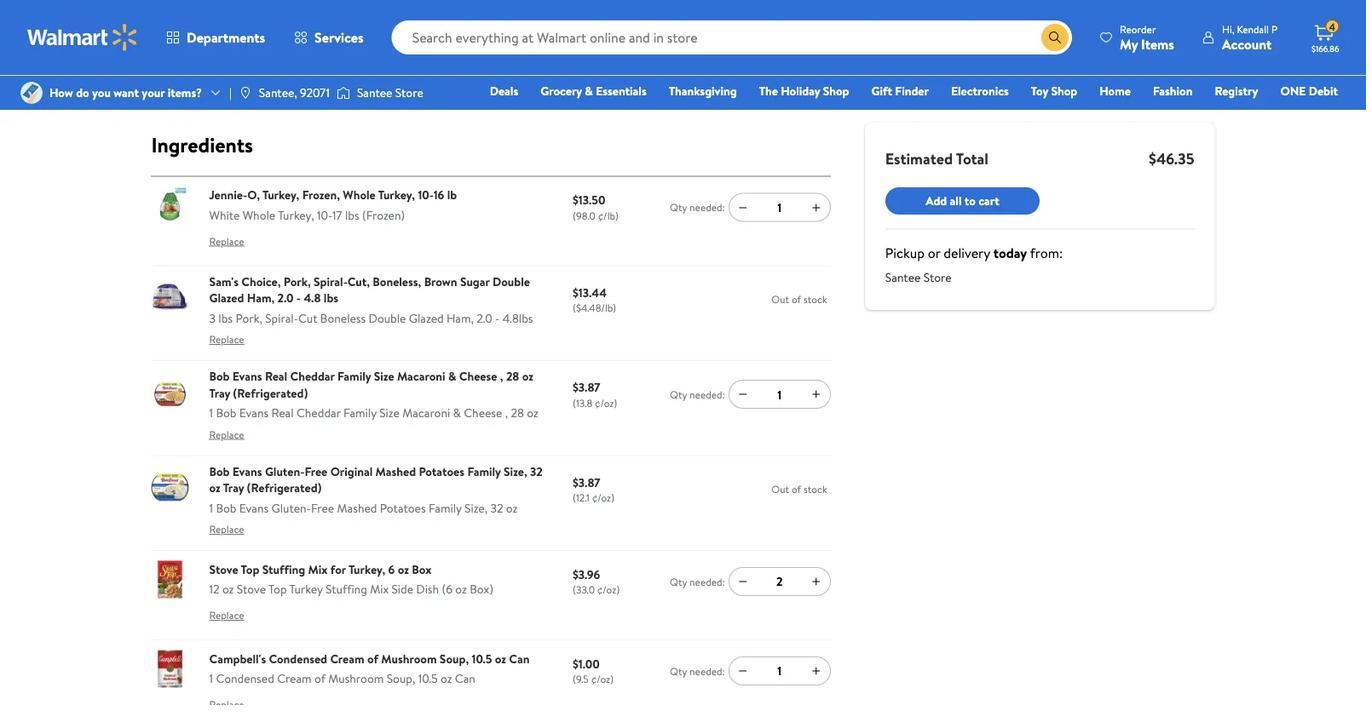 Task type: vqa. For each thing, say whether or not it's contained in the screenshot.
second value from left
no



Task type: locate. For each thing, give the bounding box(es) containing it.
1 horizontal spatial store
[[924, 269, 952, 286]]

1 horizontal spatial 10.5
[[472, 651, 492, 667]]

needed: left decrease quantity bob evans real cheddar family size macaroni & cheese , 28 oz tray (refrigerated)-count, current quantity 1 icon
[[690, 387, 725, 402]]

$3.87 inside $3.87 (12.1 ¢/oz)
[[573, 474, 600, 491]]

condensed down campbell's in the left bottom of the page
[[216, 671, 274, 687]]

lbs for 17
[[345, 207, 359, 223]]

10- left lb
[[418, 187, 433, 203]]

replace for 1 bob evans gluten-free mashed potatoes family size, 32 oz
[[209, 522, 244, 537]]

2 out from the top
[[772, 482, 789, 497]]

replace
[[209, 234, 244, 249], [209, 332, 244, 347], [209, 427, 244, 442], [209, 522, 244, 537], [209, 609, 244, 623]]

tray inside bob evans gluten-free original mashed potatoes family size, 32 oz  tray (refrigerated) 1 bob evans gluten-free mashed potatoes family size, 32 oz
[[223, 480, 244, 496]]

stuffing up turkey
[[262, 561, 305, 578]]

¢/oz)
[[595, 396, 617, 410], [592, 491, 615, 505], [597, 583, 620, 597], [591, 672, 614, 687]]

2 horizontal spatial lbs
[[345, 207, 359, 223]]

services
[[315, 28, 364, 47]]

needed:
[[690, 200, 725, 215], [690, 387, 725, 402], [690, 575, 725, 589], [690, 664, 725, 679]]

3 qty from the top
[[670, 575, 687, 589]]

total
[[956, 148, 988, 169]]

1 horizontal spatial size,
[[504, 463, 527, 480]]

qty needed: left 'decrease quantity campbell's condensed cream of mushroom soup, 10.5 oz can-count, current quantity 1' image
[[670, 664, 725, 679]]

0 horizontal spatial lbs
[[218, 310, 233, 326]]

4 needed: from the top
[[690, 664, 725, 679]]

stove right '12'
[[237, 581, 266, 598]]

stock
[[804, 292, 827, 307], [804, 482, 827, 497]]

1 inside campbell's condensed cream of mushroom soup, 10.5 oz can 1 condensed cream of mushroom soup, 10.5 oz can
[[209, 671, 213, 687]]

0 vertical spatial potatoes
[[419, 463, 465, 480]]

mashed right original
[[375, 463, 416, 480]]

 image right 92071
[[337, 84, 350, 101]]

28 down 4.8lbs
[[506, 368, 519, 385]]

electronics link
[[943, 82, 1017, 100]]

tray right bob evans gluten-free original mashed potatoes family size, 32 oz  tray (refrigerated) "image"
[[223, 480, 244, 496]]

$3.87 for bob evans real cheddar family size macaroni & cheese , 28 oz tray (refrigerated) 1 bob evans real cheddar family size macaroni & cheese , 28 oz
[[573, 379, 600, 396]]

needed: left the decrease quantity stove top stuffing mix for turkey, 6 oz box-count, current quantity 2 image
[[690, 575, 725, 589]]

¢/oz) inside $3.87 (12.1 ¢/oz)
[[592, 491, 615, 505]]

replace button for 1 bob evans real cheddar family size macaroni & cheese , 28 oz
[[209, 421, 244, 449]]

2 needed: from the top
[[690, 387, 725, 402]]

0 vertical spatial (refrigerated)
[[233, 385, 308, 401]]

(refrigerated) left original
[[247, 480, 322, 496]]

qty left 'decrease quantity campbell's condensed cream of mushroom soup, 10.5 oz can-count, current quantity 1' image
[[670, 664, 687, 679]]

1 stock from the top
[[804, 292, 827, 307]]

0 vertical spatial tray
[[209, 385, 230, 401]]

condensed right campbell's in the left bottom of the page
[[269, 651, 327, 667]]

cheese
[[459, 368, 497, 385], [464, 405, 502, 421]]

1 horizontal spatial lbs
[[324, 290, 338, 306]]

stove
[[209, 561, 238, 578], [237, 581, 266, 598]]

1 out of stock from the top
[[772, 292, 827, 307]]

1 down campbell's in the left bottom of the page
[[209, 671, 213, 687]]

shop
[[823, 83, 849, 99], [1051, 83, 1077, 99]]

3
[[209, 310, 216, 326]]

(9.5
[[573, 672, 589, 687]]

1 vertical spatial glazed
[[409, 310, 444, 326]]

out of stock
[[772, 292, 827, 307], [772, 482, 827, 497]]

1 vertical spatial stock
[[804, 482, 827, 497]]

1 horizontal spatial -
[[495, 310, 500, 326]]

0 horizontal spatial 2.0
[[277, 290, 294, 306]]

original
[[330, 463, 373, 480]]

0 vertical spatial lbs
[[345, 207, 359, 223]]

size, up box)
[[465, 500, 488, 516]]

0 horizontal spatial 10-
[[317, 207, 332, 223]]

4 qty needed: from the top
[[670, 664, 725, 679]]

2.0 left 4.8lbs
[[477, 310, 492, 326]]

, down 4.8lbs
[[500, 368, 503, 385]]

santee, 92071
[[259, 84, 330, 101]]

1 horizontal spatial soup,
[[440, 651, 469, 667]]

2 vertical spatial &
[[453, 405, 461, 421]]

ham, right sam's
[[247, 290, 275, 306]]

0 vertical spatial out
[[772, 292, 789, 307]]

1 horizontal spatial ,
[[505, 405, 508, 421]]

real
[[265, 368, 287, 385], [271, 405, 294, 421]]

cheddar down cut
[[290, 368, 335, 385]]

1 left increase quantity bob evans real cheddar family size macaroni & cheese , 28 oz tray (refrigerated)-count, current quantity 1 icon
[[778, 386, 782, 403]]

qty needed: for $13.50
[[670, 200, 725, 215]]

1 horizontal spatial cream
[[330, 651, 364, 667]]

1 right bob evans real cheddar family size macaroni & cheese , 28 oz tray (refrigerated) image
[[209, 405, 213, 421]]

double down sam's choice, pork, spiral-cut, boneless, brown sugar double glazed ham, 2.0 - 4.8 lbs link
[[369, 310, 406, 326]]

lbs right 17
[[345, 207, 359, 223]]

double
[[493, 273, 530, 290], [369, 310, 406, 326]]

qty needed: for $1.00
[[670, 664, 725, 679]]

1 vertical spatial -
[[495, 310, 500, 326]]

double right sugar on the top
[[493, 273, 530, 290]]

needed: left decrease quantity jennie-o, turkey, frozen, whole turkey, 10-16 lb-count, current quantity 1 icon
[[690, 200, 725, 215]]

1 inside bob evans real cheddar family size macaroni & cheese , 28 oz tray (refrigerated) 1 bob evans real cheddar family size macaroni & cheese , 28 oz
[[209, 405, 213, 421]]

qty needed: left decrease quantity bob evans real cheddar family size macaroni & cheese , 28 oz tray (refrigerated)-count, current quantity 1 icon
[[670, 387, 725, 402]]

replace for 3 lbs pork, spiral-cut boneless double glazed ham, 2.0 - 4.8lbs
[[209, 332, 244, 347]]

sam's choice, pork, spiral-cut, boneless, brown sugar double glazed ham, 2.0 - 4.8 lbs link
[[209, 273, 530, 306]]

essentials
[[596, 83, 647, 99]]

$3.87 inside $3.87 (13.8 ¢/oz)
[[573, 379, 600, 396]]

pork, right 3
[[236, 310, 262, 326]]

0 vertical spatial free
[[305, 463, 327, 480]]

size,
[[504, 463, 527, 480], [465, 500, 488, 516]]

qty needed: for $3.87
[[670, 387, 725, 402]]

2 stock from the top
[[804, 482, 827, 497]]

family
[[338, 368, 371, 385], [344, 405, 377, 421], [467, 463, 501, 480], [429, 500, 462, 516]]

1 horizontal spatial spiral-
[[314, 273, 348, 290]]

add
[[926, 193, 947, 209]]

$3.87 down (13.8
[[573, 474, 600, 491]]

1 vertical spatial 10-
[[317, 207, 332, 223]]

reorder my items
[[1120, 22, 1174, 53]]

1 horizontal spatial santee
[[885, 269, 921, 286]]

0 vertical spatial gluten-
[[265, 463, 305, 480]]

cut,
[[348, 273, 370, 290]]

32 up box)
[[490, 500, 503, 516]]

1 vertical spatial cheddar
[[297, 405, 341, 421]]

1 $3.87 from the top
[[573, 379, 600, 396]]

2 qty needed: from the top
[[670, 387, 725, 402]]

evans
[[233, 368, 262, 385], [239, 405, 269, 421], [233, 463, 262, 480], [239, 500, 269, 516]]

size down bob evans real cheddar family size macaroni & cheese , 28 oz tray (refrigerated) link
[[379, 405, 400, 421]]

0 vertical spatial double
[[493, 273, 530, 290]]

1 vertical spatial tray
[[223, 480, 244, 496]]

,
[[500, 368, 503, 385], [505, 405, 508, 421]]

1 vertical spatial $3.87
[[573, 474, 600, 491]]

out
[[772, 292, 789, 307], [772, 482, 789, 497]]

1 horizontal spatial double
[[493, 273, 530, 290]]

glazed down the brown
[[409, 310, 444, 326]]

qty left decrease quantity jennie-o, turkey, frozen, whole turkey, 10-16 lb-count, current quantity 1 icon
[[670, 200, 687, 215]]

32 left $3.87 (12.1 ¢/oz)
[[530, 463, 543, 480]]

mix
[[308, 561, 328, 578], [370, 581, 389, 598]]

free down original
[[311, 500, 334, 516]]

1 vertical spatial free
[[311, 500, 334, 516]]

¢/oz) inside $1.00 (9.5 ¢/oz)
[[591, 672, 614, 687]]

 image left 'how' at the top left of page
[[20, 82, 43, 104]]

2 replace button from the top
[[209, 326, 244, 354]]

decrease quantity bob evans real cheddar family size macaroni & cheese , 28 oz tray (refrigerated)-count, current quantity 1 image
[[736, 388, 750, 401]]

4.8lbs
[[503, 310, 533, 326]]

condensed
[[269, 651, 327, 667], [216, 671, 274, 687]]

sam's choice, pork, spiral-cut, boneless, brown sugar double glazed ham, 2.0 - 4.8 lbs 3 lbs pork, spiral-cut boneless double glazed ham, 2.0 - 4.8lbs
[[209, 273, 533, 326]]

decrease quantity campbell's condensed cream of mushroom soup, 10.5 oz can-count, current quantity 1 image
[[736, 665, 750, 678]]

pickup or delivery today from: santee store
[[885, 244, 1063, 286]]

1 vertical spatial spiral-
[[265, 310, 298, 326]]

17
[[332, 207, 342, 223]]

¢/oz) for stove top stuffing mix for turkey, 6 oz box 12 oz stove top turkey stuffing mix side dish (6 oz box)
[[597, 583, 620, 597]]

stove top stuffing mix for turkey, 6 oz box image
[[151, 561, 189, 599]]

2
[[776, 574, 783, 590]]

, left (13.8
[[505, 405, 508, 421]]

0 horizontal spatial santee
[[357, 84, 392, 101]]

 image right |
[[238, 86, 252, 100]]

1 out from the top
[[772, 292, 789, 307]]

santee down pickup
[[885, 269, 921, 286]]

0 vertical spatial glazed
[[209, 290, 244, 306]]

0 horizontal spatial 32
[[490, 500, 503, 516]]

thanksgiving link
[[661, 82, 745, 100]]

 image
[[20, 82, 43, 104], [337, 84, 350, 101], [238, 86, 252, 100]]

qty left decrease quantity bob evans real cheddar family size macaroni & cheese , 28 oz tray (refrigerated)-count, current quantity 1 icon
[[670, 387, 687, 402]]

1 horizontal spatial whole
[[343, 187, 376, 203]]

mushroom down side
[[381, 651, 437, 667]]

¢/oz) right (13.8
[[595, 396, 617, 410]]

0 vertical spatial out of stock
[[772, 292, 827, 307]]

2 $3.87 from the top
[[573, 474, 600, 491]]

0 vertical spatial -
[[296, 290, 301, 306]]

items?
[[168, 84, 202, 101]]

increase quantity jennie-o, turkey, frozen, whole turkey, 10-16 lb-count, current quantity 1 image
[[809, 201, 823, 214]]

stuffing down "for"
[[326, 581, 367, 598]]

(33.0
[[573, 583, 595, 597]]

jennie-
[[209, 187, 247, 203]]

sugar
[[460, 273, 490, 290]]

1 horizontal spatial 32
[[530, 463, 543, 480]]

one debit walmart+
[[1280, 83, 1338, 123]]

n/a up gift finder
[[881, 11, 910, 40]]

sam's
[[209, 273, 239, 290]]

- left 4.8lbs
[[495, 310, 500, 326]]

turkey
[[289, 581, 323, 598]]

0 horizontal spatial soup,
[[387, 671, 415, 687]]

¢/oz) for bob evans real cheddar family size macaroni & cheese , 28 oz tray (refrigerated) 1 bob evans real cheddar family size macaroni & cheese , 28 oz
[[595, 396, 617, 410]]

gift
[[871, 83, 892, 99]]

mashed down bob evans gluten-free original mashed potatoes family size, 32 oz  tray (refrigerated) link
[[337, 500, 377, 516]]

to
[[965, 193, 976, 209]]

campbell's
[[209, 651, 266, 667]]

1 vertical spatial santee
[[885, 269, 921, 286]]

3 replace from the top
[[209, 427, 244, 442]]

the holiday shop link
[[751, 82, 857, 100]]

qty needed: left the decrease quantity stove top stuffing mix for turkey, 6 oz box-count, current quantity 2 image
[[670, 575, 725, 589]]

grocery & essentials link
[[533, 82, 654, 100]]

0 horizontal spatial  image
[[20, 82, 43, 104]]

$13.44 ($4.48/lb)
[[573, 284, 616, 315]]

whole down o,
[[243, 207, 275, 223]]

0 horizontal spatial glazed
[[209, 290, 244, 306]]

qty needed: for $3.96
[[670, 575, 725, 589]]

my
[[1120, 35, 1138, 53]]

$13.44
[[573, 284, 607, 301]]

qty needed: left decrease quantity jennie-o, turkey, frozen, whole turkey, 10-16 lb-count, current quantity 1 icon
[[670, 200, 725, 215]]

can
[[509, 651, 530, 667], [455, 671, 475, 687]]

gift finder
[[871, 83, 929, 99]]

frozen,
[[302, 187, 340, 203]]

tray right bob evans real cheddar family size macaroni & cheese , 28 oz tray (refrigerated) image
[[209, 385, 230, 401]]

0 vertical spatial 10-
[[418, 187, 433, 203]]

0 horizontal spatial 10.5
[[418, 671, 438, 687]]

1 replace button from the top
[[209, 228, 244, 255]]

soup, down (6
[[440, 651, 469, 667]]

out of stock for $13.44
[[772, 292, 827, 307]]

0 vertical spatial size
[[374, 368, 394, 385]]

10- down frozen,
[[317, 207, 332, 223]]

¢/oz) inside $3.96 (33.0 ¢/oz)
[[597, 583, 620, 597]]

28 left (13.8
[[511, 405, 524, 421]]

0 horizontal spatial store
[[395, 84, 423, 101]]

1 needed: from the top
[[690, 200, 725, 215]]

¢/oz) right (33.0
[[597, 583, 620, 597]]

add all to cart button
[[885, 187, 1040, 215]]

cheddar down bob evans real cheddar family size macaroni & cheese , 28 oz tray (refrigerated) link
[[297, 405, 341, 421]]

¢/lb)
[[598, 208, 619, 223]]

campbell's condensed cream of mushroom soup, 10.5 oz can link
[[209, 651, 530, 667]]

santee right 92071
[[357, 84, 392, 101]]

spiral- down choice,
[[265, 310, 298, 326]]

0 vertical spatial store
[[395, 84, 423, 101]]

qty left the decrease quantity stove top stuffing mix for turkey, 6 oz box-count, current quantity 2 image
[[670, 575, 687, 589]]

2 replace from the top
[[209, 332, 244, 347]]

1 replace from the top
[[209, 234, 244, 249]]

$3.87 down ($4.48/lb)
[[573, 379, 600, 396]]

1 horizontal spatial n/a
[[1058, 11, 1087, 40]]

2 out of stock from the top
[[772, 482, 827, 497]]

lbs for 4.8
[[324, 290, 338, 306]]

lbs right 3
[[218, 310, 233, 326]]

shop right toy
[[1051, 83, 1077, 99]]

potatoes
[[419, 463, 465, 480], [380, 500, 426, 516]]

0 vertical spatial mix
[[308, 561, 328, 578]]

3 needed: from the top
[[690, 575, 725, 589]]

4.8
[[304, 290, 321, 306]]

0 vertical spatial mashed
[[375, 463, 416, 480]]

cheddar
[[290, 368, 335, 385], [297, 405, 341, 421]]

2.0 left 4.8
[[277, 290, 294, 306]]

1 n/a from the left
[[881, 11, 910, 40]]

spiral- up boneless
[[314, 273, 348, 290]]

2 vertical spatial lbs
[[218, 310, 233, 326]]

0 vertical spatial ,
[[500, 368, 503, 385]]

gluten- up 'stove top stuffing mix for turkey, 6 oz box' link
[[271, 500, 311, 516]]

5 replace from the top
[[209, 609, 244, 623]]

4 replace button from the top
[[209, 516, 244, 544]]

1 vertical spatial out of stock
[[772, 482, 827, 497]]

mix left side
[[370, 581, 389, 598]]

1 right bob evans gluten-free original mashed potatoes family size, 32 oz  tray (refrigerated) "image"
[[209, 500, 213, 516]]

cream down stove top stuffing mix for turkey, 6 oz box 12 oz stove top turkey stuffing mix side dish (6 oz box)
[[330, 651, 364, 667]]

1 qty needed: from the top
[[670, 200, 725, 215]]

qty needed:
[[670, 200, 725, 215], [670, 387, 725, 402], [670, 575, 725, 589], [670, 664, 725, 679]]

4 replace from the top
[[209, 522, 244, 537]]

glazed up 3
[[209, 290, 244, 306]]

you
[[92, 84, 111, 101]]

needed: left 'decrease quantity campbell's condensed cream of mushroom soup, 10.5 oz can-count, current quantity 1' image
[[690, 664, 725, 679]]

soup, down campbell's condensed cream of mushroom soup, 10.5 oz can link
[[387, 671, 415, 687]]

n/a left my
[[1058, 11, 1087, 40]]

Walmart Site-Wide search field
[[392, 20, 1072, 55]]

ham, down sugar on the top
[[447, 310, 474, 326]]

0 horizontal spatial double
[[369, 310, 406, 326]]

¢/oz) right (9.5
[[591, 672, 614, 687]]

one debit link
[[1273, 82, 1346, 100]]

replace for 1 bob evans real cheddar family size macaroni & cheese , 28 oz
[[209, 427, 244, 442]]

turkey, inside stove top stuffing mix for turkey, 6 oz box 12 oz stove top turkey stuffing mix side dish (6 oz box)
[[349, 561, 385, 578]]

10.5 down box)
[[472, 651, 492, 667]]

1 right 'decrease quantity campbell's condensed cream of mushroom soup, 10.5 oz can-count, current quantity 1' image
[[778, 663, 782, 680]]

1 vertical spatial condensed
[[216, 671, 274, 687]]

3 qty needed: from the top
[[670, 575, 725, 589]]

finder
[[895, 83, 929, 99]]

mashed
[[375, 463, 416, 480], [337, 500, 377, 516]]

10.5 down campbell's condensed cream of mushroom soup, 10.5 oz can link
[[418, 671, 438, 687]]

1 vertical spatial &
[[448, 368, 456, 385]]

0 vertical spatial size,
[[504, 463, 527, 480]]

top left turkey
[[268, 581, 287, 598]]

for
[[331, 561, 346, 578]]

¢/oz) for bob evans gluten-free original mashed potatoes family size, 32 oz  tray (refrigerated) 1 bob evans gluten-free mashed potatoes family size, 32 oz
[[592, 491, 615, 505]]

cream down campbell's condensed cream of mushroom soup, 10.5 oz can link
[[277, 671, 312, 687]]

$13.50
[[573, 192, 605, 208]]

fashion link
[[1145, 82, 1200, 100]]

2 qty from the top
[[670, 387, 687, 402]]

1 horizontal spatial pork,
[[284, 273, 311, 290]]

 image for how do you want your items?
[[20, 82, 43, 104]]

turkey,
[[262, 187, 299, 203], [378, 187, 415, 203], [278, 207, 314, 223], [349, 561, 385, 578]]

(refrigerated) down cut
[[233, 385, 308, 401]]

ham,
[[247, 290, 275, 306], [447, 310, 474, 326]]

0 vertical spatial spiral-
[[314, 273, 348, 290]]

0 vertical spatial 28
[[506, 368, 519, 385]]

0 horizontal spatial -
[[296, 290, 301, 306]]

1 vertical spatial mix
[[370, 581, 389, 598]]

replace button for 1 bob evans gluten-free mashed potatoes family size, 32 oz
[[209, 516, 244, 544]]

0 horizontal spatial n/a
[[881, 11, 910, 40]]

mushroom down campbell's condensed cream of mushroom soup, 10.5 oz can link
[[328, 671, 384, 687]]

1 horizontal spatial 10-
[[418, 187, 433, 203]]

1 horizontal spatial stuffing
[[326, 581, 367, 598]]

4 qty from the top
[[670, 664, 687, 679]]

1 qty from the top
[[670, 200, 687, 215]]

0 horizontal spatial stuffing
[[262, 561, 305, 578]]

0 vertical spatial top
[[241, 561, 259, 578]]

size down sam's choice, pork, spiral-cut, boneless, brown sugar double glazed ham, 2.0 - 4.8 lbs 3 lbs pork, spiral-cut boneless double glazed ham, 2.0 - 4.8lbs
[[374, 368, 394, 385]]

lbs right 4.8
[[324, 290, 338, 306]]

size, left $3.87 (12.1 ¢/oz)
[[504, 463, 527, 480]]

lbs inside the jennie-o, turkey, frozen, whole turkey, 10-16 lb white whole turkey, 10-17 lbs (frozen)
[[345, 207, 359, 223]]

0 vertical spatial soup,
[[440, 651, 469, 667]]

whole up (frozen) at the top
[[343, 187, 376, 203]]

$3.87 (13.8 ¢/oz)
[[573, 379, 617, 410]]

the
[[759, 83, 778, 99]]

3 replace button from the top
[[209, 421, 244, 449]]

whole
[[343, 187, 376, 203], [243, 207, 275, 223]]

1 vertical spatial whole
[[243, 207, 275, 223]]

¢/oz) inside $3.87 (13.8 ¢/oz)
[[595, 396, 617, 410]]

¢/oz) right (12.1
[[592, 491, 615, 505]]

box)
[[470, 581, 493, 598]]

how do you want your items?
[[49, 84, 202, 101]]

top right the stove top stuffing mix for turkey, 6 oz box 'image'
[[241, 561, 259, 578]]

stove up '12'
[[209, 561, 238, 578]]

pork, right choice,
[[284, 273, 311, 290]]

gluten- left original
[[265, 463, 305, 480]]

side
[[392, 581, 413, 598]]

0 horizontal spatial whole
[[243, 207, 275, 223]]

0 vertical spatial cream
[[330, 651, 364, 667]]

debit
[[1309, 83, 1338, 99]]

campbell's condensed cream of mushroom soup, 10.5 oz can image
[[151, 651, 189, 688]]

grocery & essentials
[[540, 83, 647, 99]]

2.0
[[277, 290, 294, 306], [477, 310, 492, 326]]

5 replace button from the top
[[209, 603, 244, 630]]

- left 4.8
[[296, 290, 301, 306]]

shop right holiday
[[823, 83, 849, 99]]

increase quantity stove top stuffing mix for turkey, 6 oz box-count, current quantity 2 image
[[809, 575, 823, 589]]

mix left "for"
[[308, 561, 328, 578]]

free left original
[[305, 463, 327, 480]]

out for $13.44
[[772, 292, 789, 307]]

turkey, left 6
[[349, 561, 385, 578]]



Task type: describe. For each thing, give the bounding box(es) containing it.
items
[[1141, 35, 1174, 53]]

1 vertical spatial 28
[[511, 405, 524, 421]]

0 vertical spatial condensed
[[269, 651, 327, 667]]

0 vertical spatial cheese
[[459, 368, 497, 385]]

jennie-o, turkey, frozen, whole turkey, 10-16 lb link
[[209, 187, 457, 203]]

0 horizontal spatial ,
[[500, 368, 503, 385]]

the holiday shop
[[759, 83, 849, 99]]

santee store
[[357, 84, 423, 101]]

replace button for 3 lbs pork, spiral-cut boneless double glazed ham, 2.0 - 4.8lbs
[[209, 326, 244, 354]]

2 n/a from the left
[[1058, 11, 1087, 40]]

0 vertical spatial macaroni
[[397, 368, 445, 385]]

walmart image
[[27, 24, 138, 51]]

estimated
[[885, 148, 953, 169]]

0 horizontal spatial mix
[[308, 561, 328, 578]]

1 vertical spatial 10.5
[[418, 671, 438, 687]]

1 vertical spatial size
[[379, 405, 400, 421]]

qty for $13.50
[[670, 200, 687, 215]]

0 vertical spatial ham,
[[247, 290, 275, 306]]

registry
[[1215, 83, 1258, 99]]

decrease quantity jennie-o, turkey, frozen, whole turkey, 10-16 lb-count, current quantity 1 image
[[736, 201, 750, 214]]

ingredients
[[151, 130, 253, 159]]

1 vertical spatial can
[[455, 671, 475, 687]]

walmart+ link
[[1279, 106, 1346, 124]]

sam's choice, pork, spiral-cut, boneless, brown sugar double glazed ham, 2.0 - 4.8 lbs image
[[151, 279, 189, 316]]

fashion
[[1153, 83, 1193, 99]]

1 vertical spatial stuffing
[[326, 581, 367, 598]]

turkey, up (frozen) at the top
[[378, 187, 415, 203]]

increase quantity bob evans real cheddar family size macaroni & cheese , 28 oz tray (refrigerated)-count, current quantity 1 image
[[809, 388, 823, 401]]

|
[[229, 84, 232, 101]]

0 vertical spatial 10.5
[[472, 651, 492, 667]]

store inside pickup or delivery today from: santee store
[[924, 269, 952, 286]]

1 horizontal spatial glazed
[[409, 310, 444, 326]]

cart
[[979, 193, 999, 209]]

¢/oz) for campbell's condensed cream of mushroom soup, 10.5 oz can 1 condensed cream of mushroom soup, 10.5 oz can
[[591, 672, 614, 687]]

0 vertical spatial santee
[[357, 84, 392, 101]]

1 vertical spatial ham,
[[447, 310, 474, 326]]

campbell's condensed cream of mushroom soup, 10.5 oz can 1 condensed cream of mushroom soup, 10.5 oz can
[[209, 651, 530, 687]]

1 vertical spatial cheese
[[464, 405, 502, 421]]

needed: for $13.50
[[690, 200, 725, 215]]

from:
[[1030, 244, 1063, 262]]

do
[[76, 84, 89, 101]]

(refrigerated) inside bob evans real cheddar family size macaroni & cheese , 28 oz tray (refrigerated) 1 bob evans real cheddar family size macaroni & cheese , 28 oz
[[233, 385, 308, 401]]

$3.96
[[573, 566, 600, 583]]

1 horizontal spatial mix
[[370, 581, 389, 598]]

1 inside bob evans gluten-free original mashed potatoes family size, 32 oz  tray (refrigerated) 1 bob evans gluten-free mashed potatoes family size, 32 oz
[[209, 500, 213, 516]]

departments
[[187, 28, 265, 47]]

0 vertical spatial can
[[509, 651, 530, 667]]

0 vertical spatial cheddar
[[290, 368, 335, 385]]

0 horizontal spatial size,
[[465, 500, 488, 516]]

add all to cart
[[926, 193, 999, 209]]

home
[[1100, 83, 1131, 99]]

santee inside pickup or delivery today from: santee store
[[885, 269, 921, 286]]

needed: for $3.87
[[690, 387, 725, 402]]

needed: for $1.00
[[690, 664, 725, 679]]

replace for 12 oz stove top turkey stuffing mix side dish (6 oz box)
[[209, 609, 244, 623]]

0 horizontal spatial top
[[241, 561, 259, 578]]

jennie-o, turkey, frozen, whole turkey, 10-16 lb white whole turkey, 10-17 lbs (frozen)
[[209, 187, 457, 223]]

thanksgiving
[[669, 83, 737, 99]]

 image for santee, 92071
[[238, 86, 252, 100]]

(98.0
[[573, 208, 596, 223]]

0 vertical spatial stuffing
[[262, 561, 305, 578]]

$3.87 (12.1 ¢/oz)
[[573, 474, 615, 505]]

 image for santee store
[[337, 84, 350, 101]]

0 horizontal spatial pork,
[[236, 310, 262, 326]]

0 vertical spatial 32
[[530, 463, 543, 480]]

1 vertical spatial double
[[369, 310, 406, 326]]

stock for $13.44
[[804, 292, 827, 307]]

4
[[1329, 19, 1335, 34]]

1 vertical spatial ,
[[505, 405, 508, 421]]

p
[[1271, 22, 1277, 36]]

increase quantity campbell's condensed cream of mushroom soup, 10.5 oz can-count, current quantity 1 image
[[809, 665, 823, 678]]

$1.00
[[573, 656, 600, 672]]

turkey, right o,
[[262, 187, 299, 203]]

estimated total
[[885, 148, 988, 169]]

1 vertical spatial macaroni
[[402, 405, 450, 421]]

out of stock for $3.87
[[772, 482, 827, 497]]

(6
[[442, 581, 453, 598]]

qty for $3.96
[[670, 575, 687, 589]]

home link
[[1092, 82, 1139, 100]]

1 vertical spatial 32
[[490, 500, 503, 516]]

1 vertical spatial real
[[271, 405, 294, 421]]

1 shop from the left
[[823, 83, 849, 99]]

0 horizontal spatial spiral-
[[265, 310, 298, 326]]

o,
[[247, 187, 260, 203]]

$46.35
[[1149, 148, 1194, 169]]

account
[[1222, 35, 1272, 53]]

pickup
[[885, 244, 925, 262]]

bob evans gluten-free original mashed potatoes family size, 32 oz  tray (refrigerated) link
[[209, 463, 543, 496]]

16
[[433, 187, 444, 203]]

(refrigerated) inside bob evans gluten-free original mashed potatoes family size, 32 oz  tray (refrigerated) 1 bob evans gluten-free mashed potatoes family size, 32 oz
[[247, 480, 322, 496]]

1 vertical spatial 2.0
[[477, 310, 492, 326]]

(frozen)
[[362, 207, 405, 223]]

0 vertical spatial pork,
[[284, 273, 311, 290]]

needed: for $3.96
[[690, 575, 725, 589]]

($4.48/lb)
[[573, 301, 616, 315]]

replace for white whole turkey, 10-17 lbs (frozen)
[[209, 234, 244, 249]]

toy shop
[[1031, 83, 1077, 99]]

0 vertical spatial mushroom
[[381, 651, 437, 667]]

0 vertical spatial real
[[265, 368, 287, 385]]

jennie-o, turkey, frozen, whole turkey, 10-16 lb image
[[151, 187, 189, 224]]

$3.87 for bob evans gluten-free original mashed potatoes family size, 32 oz  tray (refrigerated) 1 bob evans gluten-free mashed potatoes family size, 32 oz
[[573, 474, 600, 491]]

all
[[950, 193, 962, 209]]

92071
[[300, 84, 330, 101]]

bob evans real cheddar family size macaroni & cheese , 28 oz tray (refrigerated) link
[[209, 368, 533, 401]]

delivery
[[944, 244, 990, 262]]

bob evans gluten-free original mashed potatoes family size, 32 oz  tray (refrigerated) 1 bob evans gluten-free mashed potatoes family size, 32 oz
[[209, 463, 543, 516]]

1 left increase quantity jennie-o, turkey, frozen, whole turkey, 10-16 lb-count, current quantity 1 image
[[778, 199, 782, 216]]

walmart+
[[1287, 107, 1338, 123]]

want
[[114, 84, 139, 101]]

deals link
[[482, 82, 526, 100]]

Search search field
[[392, 20, 1072, 55]]

toy shop link
[[1023, 82, 1085, 100]]

stock for $3.87
[[804, 482, 827, 497]]

turkey, down frozen,
[[278, 207, 314, 223]]

1 vertical spatial stove
[[237, 581, 266, 598]]

qty for $1.00
[[670, 664, 687, 679]]

replace button for 12 oz stove top turkey stuffing mix side dish (6 oz box)
[[209, 603, 244, 630]]

one
[[1280, 83, 1306, 99]]

0 vertical spatial whole
[[343, 187, 376, 203]]

grocery
[[540, 83, 582, 99]]

0 horizontal spatial cream
[[277, 671, 312, 687]]

1 horizontal spatial top
[[268, 581, 287, 598]]

12
[[209, 581, 219, 598]]

box
[[412, 561, 432, 578]]

1 vertical spatial mashed
[[337, 500, 377, 516]]

hi, kendall p account
[[1222, 22, 1277, 53]]

or
[[928, 244, 940, 262]]

qty for $3.87
[[670, 387, 687, 402]]

decrease quantity stove top stuffing mix for turkey, 6 oz box-count, current quantity 2 image
[[736, 575, 750, 589]]

choice,
[[241, 273, 281, 290]]

white
[[209, 207, 240, 223]]

boneless,
[[373, 273, 421, 290]]

brown
[[424, 273, 457, 290]]

0 vertical spatial stove
[[209, 561, 238, 578]]

tray inside bob evans real cheddar family size macaroni & cheese , 28 oz tray (refrigerated) 1 bob evans real cheddar family size macaroni & cheese , 28 oz
[[209, 385, 230, 401]]

reorder
[[1120, 22, 1156, 36]]

bob evans real cheddar family size macaroni & cheese , 28 oz tray (refrigerated) image
[[151, 374, 189, 411]]

lb
[[447, 187, 457, 203]]

1 vertical spatial mushroom
[[328, 671, 384, 687]]

search icon image
[[1048, 31, 1062, 44]]

1 vertical spatial potatoes
[[380, 500, 426, 516]]

dish
[[416, 581, 439, 598]]

2 shop from the left
[[1051, 83, 1077, 99]]

santee,
[[259, 84, 297, 101]]

(12.1
[[573, 491, 590, 505]]

registry link
[[1207, 82, 1266, 100]]

hi,
[[1222, 22, 1234, 36]]

1 vertical spatial gluten-
[[271, 500, 311, 516]]

0 vertical spatial &
[[585, 83, 593, 99]]

services button
[[280, 17, 378, 58]]

bob evans gluten-free original mashed potatoes family size, 32 oz  tray (refrigerated) image
[[151, 469, 189, 506]]

$166.86
[[1312, 43, 1339, 54]]

(13.8
[[573, 396, 592, 410]]

out for $3.87
[[772, 482, 789, 497]]

departments button
[[152, 17, 280, 58]]

$3.96 (33.0 ¢/oz)
[[573, 566, 620, 597]]

0 vertical spatial 2.0
[[277, 290, 294, 306]]

stove top stuffing mix for turkey, 6 oz box link
[[209, 561, 432, 578]]

replace button for white whole turkey, 10-17 lbs (frozen)
[[209, 228, 244, 255]]

toy
[[1031, 83, 1048, 99]]



